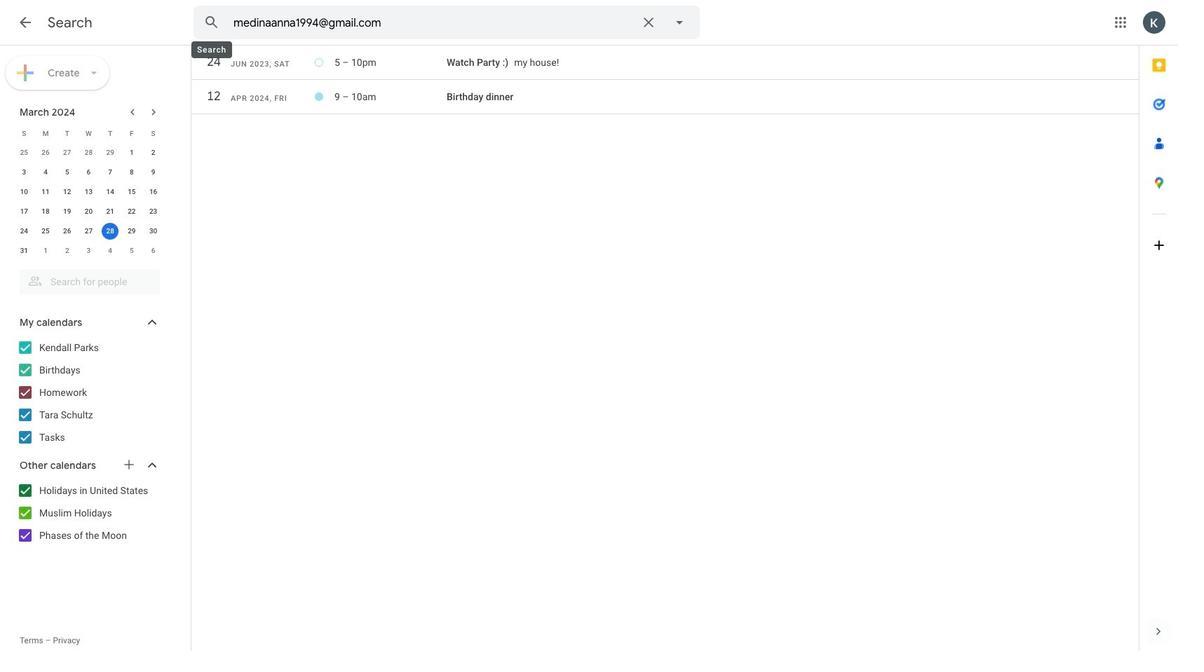 Task type: vqa. For each thing, say whether or not it's contained in the screenshot.
February 26 ELEMENT
yes



Task type: locate. For each thing, give the bounding box(es) containing it.
7 element
[[102, 164, 119, 181]]

27 element
[[80, 223, 97, 240]]

31 element
[[16, 243, 33, 260]]

cell
[[335, 51, 447, 74], [447, 51, 1133, 74], [335, 86, 447, 108], [100, 222, 121, 241]]

None search field
[[194, 6, 700, 39]]

february 26 element
[[37, 145, 54, 161]]

row group
[[13, 143, 164, 261]]

9 element
[[145, 164, 162, 181]]

add other calendars image
[[122, 458, 136, 472]]

tab list
[[1140, 46, 1179, 613]]

grid
[[192, 46, 1140, 114]]

6 element
[[80, 164, 97, 181]]

13 element
[[80, 184, 97, 201]]

clear search image
[[635, 8, 663, 36]]

row
[[192, 50, 1140, 75], [192, 84, 1140, 109], [13, 123, 164, 143], [13, 143, 164, 163], [13, 163, 164, 182], [13, 182, 164, 202], [13, 202, 164, 222], [13, 222, 164, 241], [13, 241, 164, 261]]

february 28 element
[[80, 145, 97, 161]]

cell inside march 2024 grid
[[100, 222, 121, 241]]

None search field
[[0, 264, 174, 295]]

search image
[[198, 8, 226, 36]]

heading
[[48, 14, 93, 32]]

march 2024 grid
[[13, 123, 164, 261]]

10 element
[[16, 184, 33, 201]]

15 element
[[123, 184, 140, 201]]

17 element
[[16, 203, 33, 220]]

february 27 element
[[59, 145, 76, 161]]

8 element
[[123, 164, 140, 181]]

april 6 element
[[145, 243, 162, 260]]

3 element
[[16, 164, 33, 181]]

Search text field
[[234, 16, 632, 30]]

2 element
[[145, 145, 162, 161]]

april 4 element
[[102, 243, 119, 260]]



Task type: describe. For each thing, give the bounding box(es) containing it.
14 element
[[102, 184, 119, 201]]

12 element
[[59, 184, 76, 201]]

16 element
[[145, 184, 162, 201]]

april 1 element
[[37, 243, 54, 260]]

april 5 element
[[123, 243, 140, 260]]

18 element
[[37, 203, 54, 220]]

21 element
[[102, 203, 119, 220]]

29 element
[[123, 223, 140, 240]]

go back image
[[17, 14, 34, 31]]

28, today element
[[102, 223, 119, 240]]

25 element
[[37, 223, 54, 240]]

1 element
[[123, 145, 140, 161]]

20 element
[[80, 203, 97, 220]]

february 25 element
[[16, 145, 33, 161]]

Search for people text field
[[28, 269, 152, 295]]

24 element
[[16, 223, 33, 240]]

5 element
[[59, 164, 76, 181]]

26 element
[[59, 223, 76, 240]]

april 2 element
[[59, 243, 76, 260]]

30 element
[[145, 223, 162, 240]]

other calendars list
[[3, 480, 174, 547]]

11 element
[[37, 184, 54, 201]]

search options image
[[666, 8, 694, 36]]

23 element
[[145, 203, 162, 220]]

4 element
[[37, 164, 54, 181]]

22 element
[[123, 203, 140, 220]]

february 29 element
[[102, 145, 119, 161]]

april 3 element
[[80, 243, 97, 260]]

19 element
[[59, 203, 76, 220]]

my calendars list
[[3, 337, 174, 449]]



